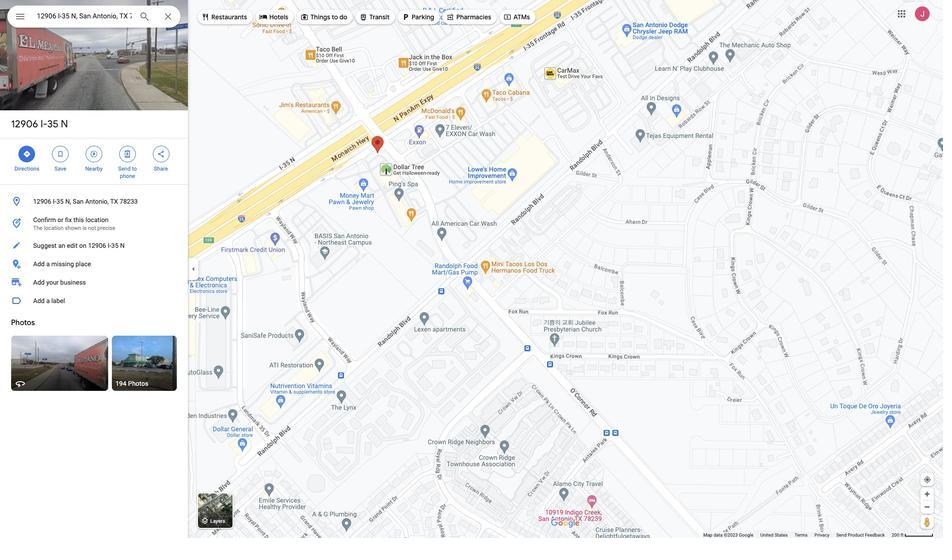 Task type: vqa. For each thing, say whether or not it's contained in the screenshot.


Task type: locate. For each thing, give the bounding box(es) containing it.
1 horizontal spatial photos
[[128, 380, 148, 388]]

suggest an edit on 12906 i-35 n button
[[0, 237, 188, 255]]

2 vertical spatial 35
[[111, 242, 118, 250]]

194 photos
[[116, 380, 148, 388]]


[[201, 12, 210, 22]]

a for missing
[[46, 261, 50, 268]]

1 horizontal spatial i-
[[53, 198, 56, 205]]

2 horizontal spatial i-
[[108, 242, 111, 250]]

add down the suggest
[[33, 261, 45, 268]]


[[23, 149, 31, 159]]

add a label
[[33, 297, 65, 305]]

1 vertical spatial i-
[[53, 198, 56, 205]]

0 horizontal spatial i-
[[41, 118, 47, 131]]

united states button
[[760, 533, 788, 539]]

send inside button
[[836, 533, 847, 538]]

is
[[83, 225, 87, 232]]


[[359, 12, 368, 22]]


[[446, 12, 454, 22]]

photos down add a label
[[11, 319, 35, 328]]

photos
[[11, 319, 35, 328], [128, 380, 148, 388]]

0 vertical spatial location
[[86, 216, 109, 224]]

None field
[[37, 11, 132, 22]]

add left label
[[33, 297, 45, 305]]

12906 for 12906 i-35 n, san antonio, tx 78233
[[33, 198, 51, 205]]

to left do at the top left
[[332, 13, 338, 21]]

precise
[[97, 225, 115, 232]]

 hotels
[[259, 12, 288, 22]]

2 vertical spatial 12906
[[88, 242, 106, 250]]

1 horizontal spatial n
[[120, 242, 125, 250]]

35 inside button
[[56, 198, 64, 205]]

0 horizontal spatial photos
[[11, 319, 35, 328]]

200 ft
[[892, 533, 904, 538]]

35 down precise
[[111, 242, 118, 250]]

78233
[[120, 198, 138, 205]]

12906 for 12906 i-35 n
[[11, 118, 38, 131]]

send to phone
[[118, 166, 137, 180]]

12906 up 
[[11, 118, 38, 131]]

footer
[[703, 533, 892, 539]]

show your location image
[[923, 476, 932, 484]]

add for add a missing place
[[33, 261, 45, 268]]

send left product
[[836, 533, 847, 538]]

0 vertical spatial to
[[332, 13, 338, 21]]

hotels
[[269, 13, 288, 21]]

an
[[58, 242, 65, 250]]

send product feedback button
[[836, 533, 885, 539]]

12906 right on
[[88, 242, 106, 250]]

send for send to phone
[[118, 166, 131, 172]]

phone
[[120, 173, 135, 180]]

photos right 194
[[128, 380, 148, 388]]

footer containing map data ©2023 google
[[703, 533, 892, 539]]

1 add from the top
[[33, 261, 45, 268]]

0 horizontal spatial to
[[132, 166, 137, 172]]

place
[[76, 261, 91, 268]]

i- for n
[[41, 118, 47, 131]]

n
[[61, 118, 68, 131], [120, 242, 125, 250]]

not
[[88, 225, 96, 232]]

directions
[[14, 166, 39, 172]]

1 vertical spatial to
[[132, 166, 137, 172]]

location
[[86, 216, 109, 224], [44, 225, 64, 232]]

to inside 'send to phone'
[[132, 166, 137, 172]]

2 add from the top
[[33, 279, 45, 286]]

1 vertical spatial send
[[836, 533, 847, 538]]

confirm or fix this location the location shown is not precise
[[33, 216, 115, 232]]

a
[[46, 261, 50, 268], [46, 297, 50, 305]]

privacy button
[[815, 533, 829, 539]]

1 horizontal spatial send
[[836, 533, 847, 538]]

your
[[46, 279, 59, 286]]

0 vertical spatial a
[[46, 261, 50, 268]]

on
[[79, 242, 86, 250]]

i- inside 'button'
[[108, 242, 111, 250]]

35
[[47, 118, 58, 131], [56, 198, 64, 205], [111, 242, 118, 250]]


[[157, 149, 165, 159]]

2 a from the top
[[46, 297, 50, 305]]

35 up 
[[47, 118, 58, 131]]

0 vertical spatial add
[[33, 261, 45, 268]]

add left your at the bottom of the page
[[33, 279, 45, 286]]

3 add from the top
[[33, 297, 45, 305]]

0 vertical spatial photos
[[11, 319, 35, 328]]

2 vertical spatial add
[[33, 297, 45, 305]]

to
[[332, 13, 338, 21], [132, 166, 137, 172]]

missing
[[51, 261, 74, 268]]

to up phone
[[132, 166, 137, 172]]

google account: james peterson  
(james.peterson1902@gmail.com) image
[[915, 6, 930, 21]]

1 vertical spatial location
[[44, 225, 64, 232]]

send
[[118, 166, 131, 172], [836, 533, 847, 538]]

35 for n,
[[56, 198, 64, 205]]

save
[[55, 166, 66, 172]]

i- inside button
[[53, 198, 56, 205]]

1 vertical spatial 12906
[[33, 198, 51, 205]]

0 vertical spatial 12906
[[11, 118, 38, 131]]

0 vertical spatial 35
[[47, 118, 58, 131]]

feedback
[[865, 533, 885, 538]]

0 horizontal spatial n
[[61, 118, 68, 131]]

0 horizontal spatial send
[[118, 166, 131, 172]]

layers
[[210, 519, 225, 525]]

send up phone
[[118, 166, 131, 172]]

12906 I-35 N, San Antonio, TX 78233 field
[[7, 6, 181, 28]]

1 vertical spatial photos
[[128, 380, 148, 388]]

35 left n,
[[56, 198, 64, 205]]

add
[[33, 261, 45, 268], [33, 279, 45, 286], [33, 297, 45, 305]]

200 ft button
[[892, 533, 933, 538]]

add a missing place button
[[0, 255, 188, 274]]

2 vertical spatial i-
[[108, 242, 111, 250]]

12906 up the confirm
[[33, 198, 51, 205]]

0 vertical spatial send
[[118, 166, 131, 172]]

send product feedback
[[836, 533, 885, 538]]

n up the add a missing place button
[[120, 242, 125, 250]]

i-
[[41, 118, 47, 131], [53, 198, 56, 205], [108, 242, 111, 250]]

©2023
[[724, 533, 738, 538]]

12906
[[11, 118, 38, 131], [33, 198, 51, 205], [88, 242, 106, 250]]

 parking
[[402, 12, 434, 22]]

location down or
[[44, 225, 64, 232]]

1 horizontal spatial to
[[332, 13, 338, 21]]

send inside 'send to phone'
[[118, 166, 131, 172]]

1 vertical spatial n
[[120, 242, 125, 250]]

 atms
[[503, 12, 530, 22]]

a left label
[[46, 297, 50, 305]]

1 a from the top
[[46, 261, 50, 268]]

12906 i-35 n main content
[[0, 0, 188, 539]]

12906 inside button
[[33, 198, 51, 205]]

1 vertical spatial 35
[[56, 198, 64, 205]]

1 vertical spatial a
[[46, 297, 50, 305]]

location up not
[[86, 216, 109, 224]]

1 vertical spatial add
[[33, 279, 45, 286]]

0 vertical spatial i-
[[41, 118, 47, 131]]

a left missing
[[46, 261, 50, 268]]

shown
[[65, 225, 81, 232]]

n up 
[[61, 118, 68, 131]]



Task type: describe. For each thing, give the bounding box(es) containing it.
photos inside button
[[128, 380, 148, 388]]

confirm
[[33, 216, 56, 224]]

12906 i-35 n, san antonio, tx 78233
[[33, 198, 138, 205]]

san
[[73, 198, 84, 205]]

12906 i-35 n
[[11, 118, 68, 131]]

map data ©2023 google
[[703, 533, 753, 538]]

n inside 'button'
[[120, 242, 125, 250]]

atms
[[513, 13, 530, 21]]

google
[[739, 533, 753, 538]]

pharmacies
[[456, 13, 491, 21]]

35 for n
[[47, 118, 58, 131]]


[[123, 149, 132, 159]]

0 vertical spatial n
[[61, 118, 68, 131]]

google maps element
[[0, 0, 943, 539]]

add a label button
[[0, 292, 188, 310]]

privacy
[[815, 533, 829, 538]]

footer inside google maps element
[[703, 533, 892, 539]]

ft
[[901, 533, 904, 538]]

things
[[310, 13, 330, 21]]

data
[[714, 533, 723, 538]]

antonio,
[[85, 198, 109, 205]]

194 photos button
[[112, 336, 177, 391]]

add a missing place
[[33, 261, 91, 268]]

actions for 12906 i-35 n region
[[0, 139, 188, 185]]

united states
[[760, 533, 788, 538]]

n,
[[65, 198, 71, 205]]

i- for n,
[[53, 198, 56, 205]]

to inside  things to do
[[332, 13, 338, 21]]

nearby
[[85, 166, 103, 172]]

or
[[58, 216, 63, 224]]

none field inside 12906 i-35 n, san antonio, tx 78233 field
[[37, 11, 132, 22]]

suggest
[[33, 242, 57, 250]]

add for add a label
[[33, 297, 45, 305]]

label
[[51, 297, 65, 305]]

do
[[339, 13, 347, 21]]

zoom in image
[[924, 491, 931, 498]]

tx
[[110, 198, 118, 205]]


[[56, 149, 65, 159]]

terms
[[795, 533, 808, 538]]


[[300, 12, 309, 22]]

united
[[760, 533, 774, 538]]

add your business
[[33, 279, 86, 286]]

 search field
[[7, 6, 181, 29]]

business
[[60, 279, 86, 286]]

the
[[33, 225, 42, 232]]


[[15, 10, 26, 23]]

transit
[[369, 13, 390, 21]]


[[402, 12, 410, 22]]

 restaurants
[[201, 12, 247, 22]]

states
[[775, 533, 788, 538]]

12906 inside 'button'
[[88, 242, 106, 250]]

restaurants
[[211, 13, 247, 21]]

map
[[703, 533, 712, 538]]

parking
[[412, 13, 434, 21]]

35 inside 'button'
[[111, 242, 118, 250]]

terms button
[[795, 533, 808, 539]]

a for label
[[46, 297, 50, 305]]


[[503, 12, 512, 22]]

 transit
[[359, 12, 390, 22]]

12906 i-35 n, san antonio, tx 78233 button
[[0, 192, 188, 211]]

this
[[73, 216, 84, 224]]

1 horizontal spatial location
[[86, 216, 109, 224]]

show street view coverage image
[[921, 516, 934, 530]]

share
[[154, 166, 168, 172]]

zoom out image
[[924, 504, 931, 511]]

194
[[116, 380, 126, 388]]

 things to do
[[300, 12, 347, 22]]

suggest an edit on 12906 i-35 n
[[33, 242, 125, 250]]

0 horizontal spatial location
[[44, 225, 64, 232]]


[[259, 12, 267, 22]]

collapse side panel image
[[188, 264, 198, 274]]

edit
[[67, 242, 78, 250]]


[[90, 149, 98, 159]]

 pharmacies
[[446, 12, 491, 22]]

fix
[[65, 216, 72, 224]]

200
[[892, 533, 899, 538]]

add your business link
[[0, 274, 188, 292]]

send for send product feedback
[[836, 533, 847, 538]]

product
[[848, 533, 864, 538]]

 button
[[7, 6, 33, 29]]

add for add your business
[[33, 279, 45, 286]]



